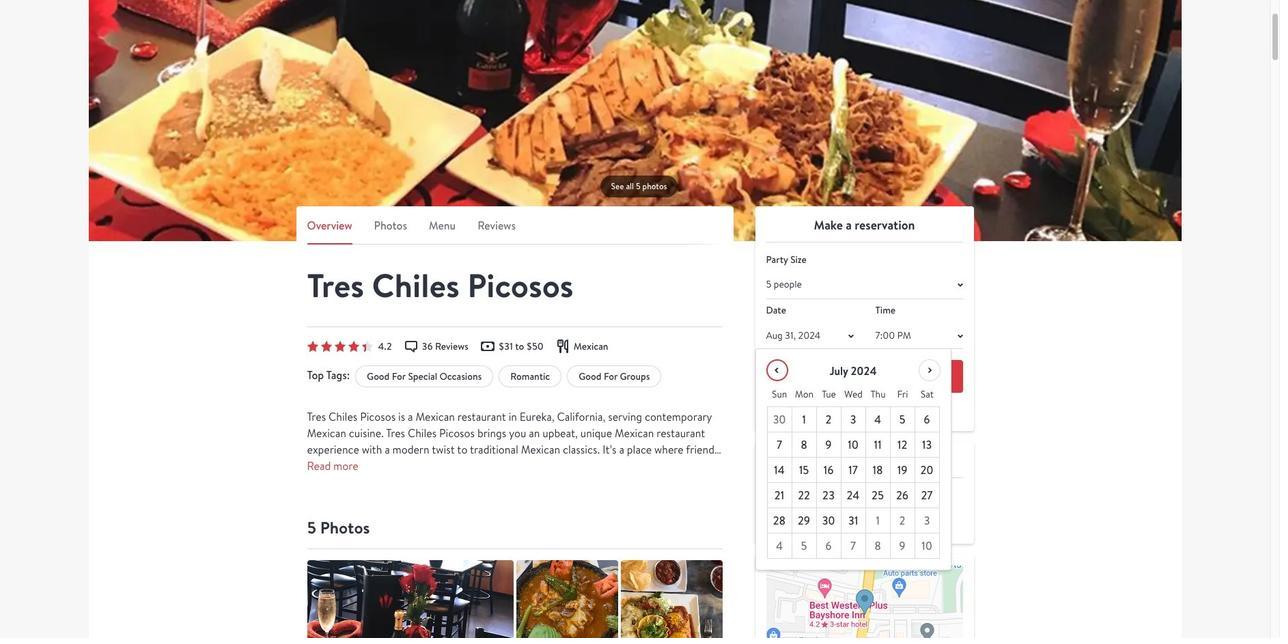 Task type: vqa. For each thing, say whether or not it's contained in the screenshot.
Friday 'element'
yes



Task type: describe. For each thing, give the bounding box(es) containing it.
friday element
[[891, 382, 915, 407]]

tuesday element
[[817, 382, 842, 407]]

google map for tres chiles picosos image
[[766, 566, 963, 638]]

monday element
[[792, 382, 817, 407]]

thursday element
[[866, 382, 891, 407]]



Task type: locate. For each thing, give the bounding box(es) containing it.
tres chiles picosos, eureka, ca image
[[89, 0, 1182, 241], [307, 561, 514, 638], [516, 561, 618, 638], [621, 561, 723, 638]]

wednesday element
[[842, 382, 866, 407]]

sunday element
[[767, 382, 792, 407]]

grid
[[767, 382, 940, 559]]

saturday element
[[915, 382, 940, 407]]

tab list
[[307, 217, 723, 245]]

4.2 stars image
[[307, 341, 373, 352]]

row group
[[767, 407, 940, 559]]



